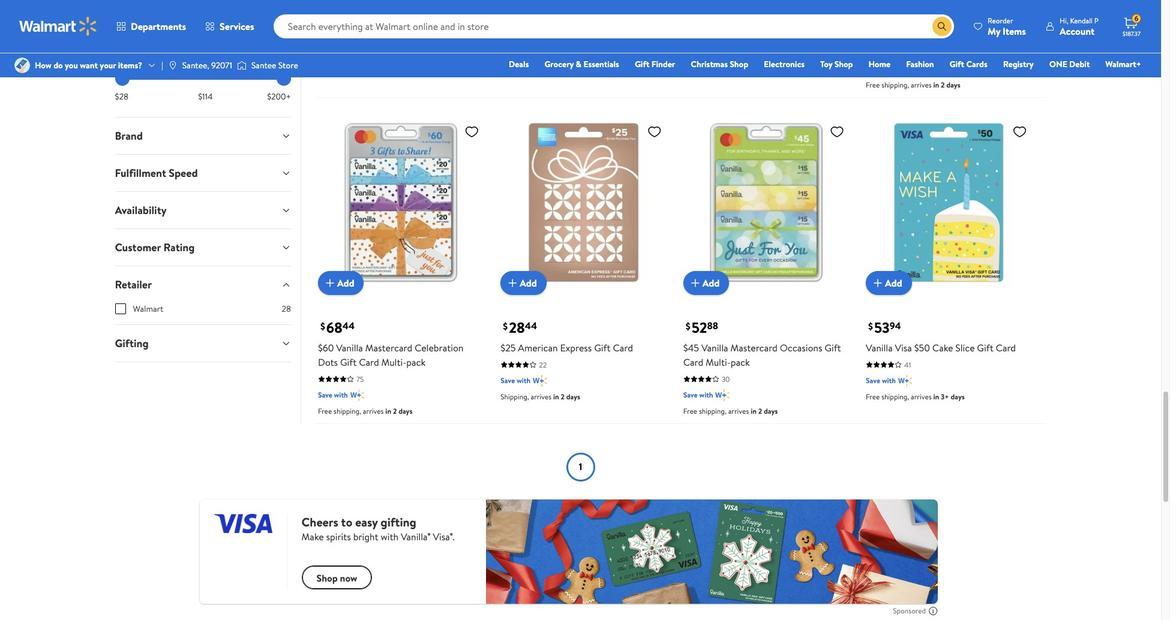 Task type: describe. For each thing, give the bounding box(es) containing it.
days down $25 american express gift card
[[566, 392, 580, 402]]

$ 52 88
[[686, 317, 718, 338]]

53
[[874, 317, 890, 338]]

my
[[988, 24, 1001, 38]]

card inside $45 vanilla mastercard occasions gift card multi-pack
[[683, 356, 703, 369]]

free for vanilla visa $50 cake slice gift card
[[866, 392, 880, 402]]

how do you want your items?
[[35, 59, 142, 71]]

2 for $50 vanilla visa luxe bow gift card
[[576, 66, 580, 76]]

44 for 68
[[343, 319, 355, 333]]

1
[[579, 460, 582, 473]]

bow
[[589, 15, 607, 28]]

account
[[1060, 24, 1095, 38]]

items
[[1003, 24, 1026, 38]]

your
[[100, 59, 116, 71]]

shipping, arrives in 2 days
[[501, 392, 580, 402]]

$ for 28
[[503, 320, 508, 333]]

gift finder link
[[629, 58, 681, 71]]

$50 for $50 vanilla visa birthday confetti gift card
[[866, 15, 882, 28]]

30
[[722, 374, 730, 385]]

add to favorites list, $25 american express gift card image
[[647, 124, 662, 139]]

vanilla visa $50 cake slice gift card image
[[866, 120, 1032, 286]]

home link
[[863, 58, 896, 71]]

free shipping, arrives in 2 days for birthday
[[866, 80, 961, 90]]

registry link
[[998, 58, 1039, 71]]

p
[[1095, 15, 1099, 26]]

birthday
[[933, 15, 967, 28]]

american for $50
[[336, 15, 376, 28]]

you
[[65, 59, 78, 71]]

walmart plus image for birthday
[[898, 63, 912, 75]]

walmart
[[133, 303, 163, 315]]

vanilla for $50 vanilla visa birthday confetti gift card
[[884, 15, 911, 28]]

departments button
[[107, 12, 196, 41]]

with for vanilla visa $50 cake slice gift card
[[882, 376, 896, 386]]

days for $60 vanilla mastercard celebration dots gift card multi-pack
[[399, 406, 413, 416]]

save with for $50 vanilla visa with love gift card
[[683, 49, 713, 60]]

ad disclaimer and feedback image
[[929, 607, 938, 616]]

gift cards
[[950, 58, 988, 70]]

days for $50 vanilla visa with love gift card
[[764, 66, 778, 76]]

grocery
[[545, 58, 574, 70]]

walmart image
[[19, 17, 97, 36]]

mastercard for 68
[[365, 341, 412, 355]]

0 vertical spatial $200+
[[201, 51, 228, 64]]

in for $50 vanilla visa luxe bow gift card
[[568, 66, 574, 76]]

electronics
[[764, 58, 805, 70]]

items?
[[118, 59, 142, 71]]

$50 vanilla visa with love gift card
[[683, 15, 832, 28]]

free for $50 vanilla visa with love gift card
[[683, 66, 697, 76]]

store
[[278, 59, 298, 71]]

multi- inside $60 vanilla mastercard celebration dots gift card multi-pack
[[381, 356, 406, 369]]

do
[[54, 59, 63, 71]]

33
[[539, 34, 547, 44]]

days for $50 vanilla visa luxe bow gift card
[[581, 66, 595, 76]]

sponsored
[[893, 606, 926, 617]]

free for $50 vanilla visa luxe bow gift card
[[501, 66, 515, 76]]

vanilla visa $50 cake slice gift card
[[866, 341, 1016, 355]]

santee store
[[251, 59, 298, 71]]

home
[[869, 58, 891, 70]]

$50 american express gift card
[[318, 15, 451, 28]]

search icon image
[[937, 22, 947, 31]]

with for $60 vanilla mastercard celebration dots gift card multi-pack
[[334, 390, 348, 400]]

days for $50 vanilla visa birthday confetti gift card
[[947, 80, 961, 90]]

fulfillment speed button
[[105, 155, 301, 191]]

save for $60 vanilla mastercard celebration dots gift card multi-pack
[[318, 390, 332, 400]]

3+
[[941, 392, 949, 402]]

44 for 28
[[525, 319, 537, 333]]

fulfillment
[[115, 165, 166, 180]]

$25 american express gift card
[[501, 341, 633, 355]]

reorder my items
[[988, 15, 1026, 38]]

one debit
[[1049, 58, 1090, 70]]

in for $50 vanilla visa birthday confetti gift card
[[934, 80, 939, 90]]

electronics link
[[759, 58, 810, 71]]

2 for $60 vanilla mastercard celebration dots gift card multi-pack
[[393, 406, 397, 416]]

save with for $50 vanilla visa birthday confetti gift card
[[866, 64, 896, 74]]

love
[[772, 15, 791, 28]]

walmart plus image for gift
[[533, 375, 547, 387]]

gifting tab
[[105, 325, 301, 362]]

$50 vanilla visa luxe bow gift card
[[501, 15, 648, 28]]

gift inside $45 vanilla mastercard occasions gift card multi-pack
[[825, 341, 841, 355]]

75
[[356, 374, 364, 385]]

 image for santee store
[[237, 59, 247, 71]]

22
[[539, 360, 547, 370]]

brand button
[[105, 117, 301, 154]]

free shipping, arrives in 2 days for with
[[683, 66, 778, 76]]

days for $45 vanilla mastercard occasions gift card multi-pack
[[764, 406, 778, 416]]

save with for $60 vanilla mastercard celebration dots gift card multi-pack
[[318, 390, 348, 400]]

visa up 41
[[895, 341, 912, 355]]

Search search field
[[273, 14, 954, 38]]

free shipping, arrives in 2 days for luxe
[[501, 66, 595, 76]]

$50 for $50 american express gift card
[[318, 15, 334, 28]]

gifting button
[[105, 325, 301, 362]]

kendall
[[1070, 15, 1093, 26]]

arrives for $50 vanilla visa with love gift card
[[728, 66, 749, 76]]

free shipping, arrives in 2 days for occasions
[[683, 406, 778, 416]]

finder
[[652, 58, 675, 70]]

with for $25 american express gift card
[[517, 376, 531, 386]]

in for $60 vanilla mastercard celebration dots gift card multi-pack
[[385, 406, 391, 416]]

0 horizontal spatial 28
[[282, 303, 291, 315]]

vanilla for $50 vanilla visa with love gift card
[[701, 15, 728, 28]]

grocery & essentials link
[[539, 58, 625, 71]]

with for $50 vanilla visa birthday confetti gift card
[[882, 64, 896, 74]]

free shipping, arrives in 3+ days
[[866, 392, 965, 402]]

$60
[[318, 341, 334, 355]]

&
[[576, 58, 582, 70]]

92071
[[211, 59, 232, 71]]

shipping, for $50 vanilla visa birthday confetti gift card
[[882, 80, 909, 90]]

card inside $50 vanilla visa birthday confetti gift card
[[866, 30, 886, 43]]

|
[[161, 59, 163, 71]]

-
[[195, 51, 199, 64]]

$50 for $50 vanilla visa luxe bow gift card
[[501, 15, 516, 28]]

$ for 68
[[320, 320, 325, 333]]

$45 vanilla mastercard occasions gift card multi-pack
[[683, 341, 841, 369]]

arrives for vanilla visa $50 cake slice gift card
[[911, 392, 932, 402]]

shipping, for $50 vanilla visa luxe bow gift card
[[516, 66, 544, 76]]

toy shop link
[[815, 58, 858, 71]]

with
[[750, 15, 769, 28]]

departments
[[131, 20, 186, 33]]

hi, kendall p account
[[1060, 15, 1099, 38]]

with for $50 vanilla visa with love gift card
[[700, 49, 713, 60]]

services
[[220, 20, 254, 33]]

$45 vanilla mastercard occasions gift card multi-pack image
[[683, 120, 849, 286]]

$114
[[198, 90, 213, 102]]

essentials
[[584, 58, 619, 70]]

$25 american express gift card image
[[501, 120, 667, 286]]

reorder
[[988, 15, 1013, 26]]

shop for christmas shop
[[730, 58, 748, 70]]

save for $50 vanilla visa birthday confetti gift card
[[866, 64, 880, 74]]

45
[[722, 34, 730, 44]]

gift cards link
[[944, 58, 993, 71]]

hi,
[[1060, 15, 1069, 26]]

express for $25 american express gift card
[[560, 341, 592, 355]]

add for 28
[[520, 276, 537, 290]]

customer rating tab
[[105, 229, 301, 266]]

customer
[[115, 240, 161, 255]]

visa for with
[[731, 15, 748, 28]]

save for vanilla visa $50 cake slice gift card
[[866, 376, 880, 386]]

 image for santee, 92071
[[168, 61, 178, 70]]

add button for 52
[[683, 271, 729, 295]]

$187.37
[[1123, 29, 1141, 38]]



Task type: vqa. For each thing, say whether or not it's contained in the screenshot.
the Pepper
no



Task type: locate. For each thing, give the bounding box(es) containing it.
save with for vanilla visa $50 cake slice gift card
[[866, 376, 896, 386]]

gifting
[[115, 336, 149, 351]]

mastercard for 52
[[731, 341, 778, 355]]

$ 68 44
[[320, 317, 355, 338]]

0 vertical spatial 28
[[282, 303, 291, 315]]

mastercard inside $60 vanilla mastercard celebration dots gift card multi-pack
[[365, 341, 412, 355]]

0 vertical spatial $28
[[178, 51, 193, 64]]

vanilla up the 133 at the right top of page
[[884, 15, 911, 28]]

mastercard left the celebration
[[365, 341, 412, 355]]

in right shipping,
[[553, 392, 559, 402]]

1 horizontal spatial express
[[560, 341, 592, 355]]

christmas shop link
[[686, 58, 754, 71]]

american up "22"
[[518, 341, 558, 355]]

arrives down 30
[[728, 406, 749, 416]]

fashion
[[906, 58, 934, 70]]

94
[[890, 319, 901, 333]]

$25
[[501, 341, 516, 355]]

walmart plus image for luxe
[[533, 49, 547, 61]]

save for $50 vanilla visa with love gift card
[[683, 49, 698, 60]]

0 horizontal spatial mastercard
[[365, 341, 412, 355]]

4 add button from the left
[[866, 271, 912, 295]]

$28 for $28
[[115, 90, 128, 102]]

days right 3+
[[951, 392, 965, 402]]

2 left the 'electronics'
[[758, 66, 762, 76]]

add to cart image up 53
[[871, 276, 885, 290]]

mastercard left occasions
[[731, 341, 778, 355]]

days down gift cards at the right top
[[947, 80, 961, 90]]

walmart plus image down 45
[[716, 49, 730, 61]]

save left grocery
[[501, 49, 515, 60]]

$ left 53
[[868, 320, 873, 333]]

mastercard inside $45 vanilla mastercard occasions gift card multi-pack
[[731, 341, 778, 355]]

$ for 53
[[868, 320, 873, 333]]

$ inside $ 28 44
[[503, 320, 508, 333]]

save with down $45
[[683, 390, 713, 400]]

in down $45 vanilla mastercard occasions gift card multi-pack
[[751, 406, 757, 416]]

deals
[[509, 58, 529, 70]]

walmart plus image for cake
[[898, 375, 912, 387]]

2 right grocery
[[576, 66, 580, 76]]

days for vanilla visa $50 cake slice gift card
[[951, 392, 965, 402]]

fulfillment speed tab
[[105, 155, 301, 191]]

68
[[326, 317, 343, 338]]

$200 range field
[[115, 77, 291, 80]]

walmart plus image down 70
[[350, 49, 364, 61]]

arrives left 3+
[[911, 392, 932, 402]]

free shipping, arrives in 2 days down 30
[[683, 406, 778, 416]]

add to cart image for 28
[[505, 276, 520, 290]]

vanilla
[[519, 15, 546, 28], [701, 15, 728, 28], [884, 15, 911, 28], [336, 341, 363, 355], [701, 341, 728, 355], [866, 341, 893, 355]]

$200+ down santee store
[[267, 90, 291, 102]]

4 $ from the left
[[868, 320, 873, 333]]

shipping, for $45 vanilla mastercard occasions gift card multi-pack
[[699, 406, 727, 416]]

free shipping, arrives in 2 days down 75
[[318, 406, 413, 416]]

$60 vanilla mastercard celebration dots gift card multi-pack
[[318, 341, 464, 369]]

multi-
[[381, 356, 406, 369], [706, 356, 731, 369]]

vanilla down 88 at bottom right
[[701, 341, 728, 355]]

walmart plus image down the 133 at the right top of page
[[898, 63, 912, 75]]

add button up the 94 on the bottom
[[866, 271, 912, 295]]

6
[[1135, 13, 1139, 24]]

None checkbox
[[115, 303, 126, 314]]

walmart plus image
[[533, 49, 547, 61], [898, 63, 912, 75], [533, 375, 547, 387], [898, 375, 912, 387]]

in left &
[[568, 66, 574, 76]]

1 horizontal spatial  image
[[237, 59, 247, 71]]

2 down $45 vanilla mastercard occasions gift card multi-pack
[[758, 406, 762, 416]]

shipping, for $60 vanilla mastercard celebration dots gift card multi-pack
[[334, 406, 361, 416]]

1 link
[[566, 453, 595, 482]]

1 add from the left
[[337, 276, 354, 290]]

with for $50 american express gift card
[[334, 49, 348, 60]]

1 pack from the left
[[406, 356, 426, 369]]

save down dots at left bottom
[[318, 390, 332, 400]]

arrives
[[546, 66, 566, 76], [728, 66, 749, 76], [911, 80, 932, 90], [531, 392, 552, 402], [911, 392, 932, 402], [363, 406, 384, 416], [728, 406, 749, 416]]

walmart plus image down 41
[[898, 375, 912, 387]]

free for $50 vanilla visa birthday confetti gift card
[[866, 80, 880, 90]]

express for $50 american express gift card
[[378, 15, 410, 28]]

1 add to cart image from the left
[[505, 276, 520, 290]]

availability tab
[[105, 192, 301, 228]]

0 horizontal spatial express
[[378, 15, 410, 28]]

in down $60 vanilla mastercard celebration dots gift card multi-pack
[[385, 406, 391, 416]]

vanilla up 33
[[519, 15, 546, 28]]

$ up $25
[[503, 320, 508, 333]]

save with down dots at left bottom
[[318, 390, 348, 400]]

save with for $50 american express gift card
[[318, 49, 348, 60]]

add up $ 68 44
[[337, 276, 354, 290]]

with
[[334, 49, 348, 60], [517, 49, 531, 60], [700, 49, 713, 60], [882, 64, 896, 74], [517, 376, 531, 386], [882, 376, 896, 386], [334, 390, 348, 400], [700, 390, 713, 400]]

add to cart image up 52
[[688, 276, 703, 290]]

grocery & essentials
[[545, 58, 619, 70]]

add to favorites list, vanilla visa $50 cake slice gift card image
[[1013, 124, 1027, 139]]

free shipping, arrives in 2 days down fashion link
[[866, 80, 961, 90]]

toy shop
[[820, 58, 853, 70]]

walmart plus image up shipping, arrives in 2 days
[[533, 375, 547, 387]]

4 add from the left
[[885, 276, 902, 290]]

in
[[568, 66, 574, 76], [751, 66, 757, 76], [934, 80, 939, 90], [553, 392, 559, 402], [934, 392, 939, 402], [385, 406, 391, 416], [751, 406, 757, 416]]

$ 28 44
[[503, 317, 537, 338]]

gift
[[412, 15, 429, 28], [609, 15, 625, 28], [793, 15, 810, 28], [1007, 15, 1024, 28], [635, 58, 650, 70], [950, 58, 964, 70], [594, 341, 611, 355], [825, 341, 841, 355], [977, 341, 994, 355], [340, 356, 357, 369]]

2 for $45 vanilla mastercard occasions gift card multi-pack
[[758, 406, 762, 416]]

$50 for $50 vanilla visa with love gift card
[[683, 15, 699, 28]]

add for 68
[[337, 276, 354, 290]]

$28 - $200+
[[178, 51, 228, 64]]

add to cart image for 53
[[871, 276, 885, 290]]

 image
[[14, 58, 30, 73]]

cards
[[966, 58, 988, 70]]

vanilla for $60 vanilla mastercard celebration dots gift card multi-pack
[[336, 341, 363, 355]]

arrives down fashion link
[[911, 80, 932, 90]]

0 horizontal spatial pack
[[406, 356, 426, 369]]

1 horizontal spatial add to cart image
[[688, 276, 703, 290]]

save with up "free shipping, arrives in 3+ days"
[[866, 376, 896, 386]]

1 horizontal spatial mastercard
[[731, 341, 778, 355]]

walmart plus image for $50 american express gift card
[[350, 49, 364, 61]]

availability button
[[105, 192, 301, 228]]

2 add to cart image from the left
[[688, 276, 703, 290]]

celebration
[[415, 341, 464, 355]]

save for $50 vanilla visa luxe bow gift card
[[501, 49, 515, 60]]

save for $50 american express gift card
[[318, 49, 332, 60]]

$28 range field
[[115, 77, 291, 80]]

2 shop from the left
[[835, 58, 853, 70]]

walmart plus image for $45 vanilla mastercard occasions gift card multi-pack
[[716, 389, 730, 401]]

add button up $ 28 44
[[501, 271, 547, 295]]

in for vanilla visa $50 cake slice gift card
[[934, 392, 939, 402]]

0 vertical spatial american
[[336, 15, 376, 28]]

one
[[1049, 58, 1067, 70]]

save right "store" in the top of the page
[[318, 49, 332, 60]]

santee,
[[182, 59, 209, 71]]

1 vertical spatial express
[[560, 341, 592, 355]]

vanilla for $45 vanilla mastercard occasions gift card multi-pack
[[701, 341, 728, 355]]

santee
[[251, 59, 276, 71]]

price tab
[[105, 14, 301, 51]]

save with up shipping,
[[501, 376, 531, 386]]

walmart plus image down 33
[[533, 49, 547, 61]]

pack inside $45 vanilla mastercard occasions gift card multi-pack
[[731, 356, 750, 369]]

1 horizontal spatial pack
[[731, 356, 750, 369]]

brand
[[115, 128, 143, 143]]

arrives down 75
[[363, 406, 384, 416]]

customer rating
[[115, 240, 195, 255]]

retailer tab
[[105, 266, 301, 303]]

brand tab
[[105, 117, 301, 154]]

retailer
[[115, 277, 152, 292]]

vanilla inside $50 vanilla visa birthday confetti gift card
[[884, 15, 911, 28]]

save with for $50 vanilla visa luxe bow gift card
[[501, 49, 531, 60]]

2 down gift cards link
[[941, 80, 945, 90]]

shipping, down 30
[[699, 406, 727, 416]]

save up "free shipping, arrives in 3+ days"
[[866, 376, 880, 386]]

visa left with
[[731, 15, 748, 28]]

1 horizontal spatial shop
[[835, 58, 853, 70]]

customer rating button
[[105, 229, 301, 266]]

add up 88 at bottom right
[[703, 276, 720, 290]]

luxe
[[567, 15, 586, 28]]

shipping, down 75
[[334, 406, 361, 416]]

1 horizontal spatial 44
[[525, 319, 537, 333]]

occasions
[[780, 341, 822, 355]]

1 $ from the left
[[320, 320, 325, 333]]

2 for $50 vanilla visa with love gift card
[[758, 66, 762, 76]]

walmart+
[[1106, 58, 1141, 70]]

american up 70
[[336, 15, 376, 28]]

0 horizontal spatial add to cart image
[[505, 276, 520, 290]]

vanilla inside $60 vanilla mastercard celebration dots gift card multi-pack
[[336, 341, 363, 355]]

1 vertical spatial $200+
[[267, 90, 291, 102]]

1 shop from the left
[[730, 58, 748, 70]]

add to cart image up $ 28 44
[[505, 276, 520, 290]]

$28 down items?
[[115, 90, 128, 102]]

add for 53
[[885, 276, 902, 290]]

card inside $60 vanilla mastercard celebration dots gift card multi-pack
[[359, 356, 379, 369]]

133
[[904, 48, 914, 58]]

save with for $25 american express gift card
[[501, 376, 531, 386]]

shop right toy
[[835, 58, 853, 70]]

american for $25
[[518, 341, 558, 355]]

3 add to cart image from the left
[[871, 276, 885, 290]]

1 horizontal spatial multi-
[[706, 356, 731, 369]]

rating
[[163, 240, 195, 255]]

visa left luxe
[[548, 15, 565, 28]]

shipping, down 41
[[882, 392, 909, 402]]

express
[[378, 15, 410, 28], [560, 341, 592, 355]]

$50 vanilla visa birthday confetti gift card
[[866, 15, 1024, 43]]

walmart plus image
[[350, 49, 364, 61], [716, 49, 730, 61], [350, 389, 364, 401], [716, 389, 730, 401]]

want
[[80, 59, 98, 71]]

shop down 45
[[730, 58, 748, 70]]

1 horizontal spatial american
[[518, 341, 558, 355]]

add
[[337, 276, 354, 290], [520, 276, 537, 290], [703, 276, 720, 290], [885, 276, 902, 290]]

add to favorites list, $45 vanilla mastercard occasions gift card multi-pack image
[[830, 124, 844, 139]]

walmart plus image for $60 vanilla mastercard celebration dots gift card multi-pack
[[350, 389, 364, 401]]

add to favorites list, $60 vanilla mastercard celebration dots gift card multi-pack image
[[465, 124, 479, 139]]

walmart plus image for $50 vanilla visa with love gift card
[[716, 49, 730, 61]]

2 multi- from the left
[[706, 356, 731, 369]]

44 inside $ 28 44
[[525, 319, 537, 333]]

2 add button from the left
[[501, 271, 547, 295]]

speed
[[169, 165, 198, 180]]

in for $50 vanilla visa with love gift card
[[751, 66, 757, 76]]

0 horizontal spatial american
[[336, 15, 376, 28]]

gift inside $50 vanilla visa birthday confetti gift card
[[1007, 15, 1024, 28]]

slice
[[956, 341, 975, 355]]

walmart plus image down 75
[[350, 389, 364, 401]]

shipping, for vanilla visa $50 cake slice gift card
[[882, 392, 909, 402]]

pack inside $60 vanilla mastercard celebration dots gift card multi-pack
[[406, 356, 426, 369]]

add to cart image
[[323, 276, 337, 290]]

cake
[[933, 341, 953, 355]]

save for $25 american express gift card
[[501, 376, 515, 386]]

 image right 92071
[[237, 59, 247, 71]]

vanilla inside $45 vanilla mastercard occasions gift card multi-pack
[[701, 341, 728, 355]]

$60 vanilla mastercard celebration dots gift card multi-pack image
[[318, 120, 484, 286]]

shipping,
[[516, 66, 544, 76], [699, 66, 727, 76], [882, 80, 909, 90], [882, 392, 909, 402], [334, 406, 361, 416], [699, 406, 727, 416]]

in down fashion
[[934, 80, 939, 90]]

days
[[581, 66, 595, 76], [764, 66, 778, 76], [947, 80, 961, 90], [566, 392, 580, 402], [951, 392, 965, 402], [399, 406, 413, 416], [764, 406, 778, 416]]

$50 inside $50 vanilla visa birthday confetti gift card
[[866, 15, 882, 28]]

mastercard
[[365, 341, 412, 355], [731, 341, 778, 355]]

arrives right shipping,
[[531, 392, 552, 402]]

gift inside "link"
[[635, 58, 650, 70]]

free for $60 vanilla mastercard celebration dots gift card multi-pack
[[318, 406, 332, 416]]

1 add button from the left
[[318, 271, 364, 295]]

days down love
[[764, 66, 778, 76]]

dots
[[318, 356, 338, 369]]

2 right shipping,
[[561, 392, 565, 402]]

1 vertical spatial 28
[[509, 317, 525, 338]]

visa inside $50 vanilla visa birthday confetti gift card
[[913, 15, 930, 28]]

70
[[356, 34, 364, 44]]

3 add from the left
[[703, 276, 720, 290]]

free shipping, arrives in 2 days for celebration
[[318, 406, 413, 416]]

2 down $60 vanilla mastercard celebration dots gift card multi-pack
[[393, 406, 397, 416]]

add button for 68
[[318, 271, 364, 295]]

walmart+ link
[[1100, 58, 1147, 71]]

add button up 88 at bottom right
[[683, 271, 729, 295]]

add up the 94 on the bottom
[[885, 276, 902, 290]]

arrives left &
[[546, 66, 566, 76]]

$ inside $ 68 44
[[320, 320, 325, 333]]

availability
[[115, 203, 167, 218]]

walmart plus image down 30
[[716, 389, 730, 401]]

arrives for $45 vanilla mastercard occasions gift card multi-pack
[[728, 406, 749, 416]]

0 horizontal spatial 44
[[343, 319, 355, 333]]

save with for $45 vanilla mastercard occasions gift card multi-pack
[[683, 390, 713, 400]]

free shipping, arrives in 2 days down 33
[[501, 66, 595, 76]]

2 44 from the left
[[525, 319, 537, 333]]

0 horizontal spatial multi-
[[381, 356, 406, 369]]

how
[[35, 59, 51, 71]]

debit
[[1070, 58, 1090, 70]]

days down $60 vanilla mastercard celebration dots gift card multi-pack
[[399, 406, 413, 416]]

arrives for $50 vanilla visa luxe bow gift card
[[546, 66, 566, 76]]

44
[[343, 319, 355, 333], [525, 319, 537, 333]]

visa left search icon
[[913, 15, 930, 28]]

price button
[[105, 14, 301, 51]]

save down $45
[[683, 390, 698, 400]]

add for 52
[[703, 276, 720, 290]]

 image
[[237, 59, 247, 71], [168, 61, 178, 70]]

41
[[904, 360, 911, 370]]

days down $45 vanilla mastercard occasions gift card multi-pack
[[764, 406, 778, 416]]

shipping, down 45
[[699, 66, 727, 76]]

2 mastercard from the left
[[731, 341, 778, 355]]

arrives for $60 vanilla mastercard celebration dots gift card multi-pack
[[363, 406, 384, 416]]

save right finder
[[683, 49, 698, 60]]

in left electronics link at the right top of page
[[751, 66, 757, 76]]

3 $ from the left
[[686, 320, 691, 333]]

santee, 92071
[[182, 59, 232, 71]]

registry
[[1003, 58, 1034, 70]]

$28 left -
[[178, 51, 193, 64]]

free
[[501, 66, 515, 76], [683, 66, 697, 76], [866, 80, 880, 90], [866, 392, 880, 402], [318, 406, 332, 416], [683, 406, 697, 416]]

44 inside $ 68 44
[[343, 319, 355, 333]]

1 vertical spatial american
[[518, 341, 558, 355]]

0 horizontal spatial $200+
[[201, 51, 228, 64]]

2 pack from the left
[[731, 356, 750, 369]]

2 add from the left
[[520, 276, 537, 290]]

shipping,
[[501, 392, 529, 402]]

$ left 52
[[686, 320, 691, 333]]

multi- inside $45 vanilla mastercard occasions gift card multi-pack
[[706, 356, 731, 369]]

3 add button from the left
[[683, 271, 729, 295]]

$45
[[683, 341, 699, 355]]

shop
[[730, 58, 748, 70], [835, 58, 853, 70]]

toy
[[820, 58, 833, 70]]

with for $45 vanilla mastercard occasions gift card multi-pack
[[700, 390, 713, 400]]

services button
[[196, 12, 264, 41]]

0 horizontal spatial shop
[[730, 58, 748, 70]]

add button up $ 68 44
[[318, 271, 364, 295]]

vanilla down 53
[[866, 341, 893, 355]]

1 44 from the left
[[343, 319, 355, 333]]

$ left 68
[[320, 320, 325, 333]]

free shipping, arrives in 2 days down 45
[[683, 66, 778, 76]]

arrives right the christmas
[[728, 66, 749, 76]]

vanilla right $60
[[336, 341, 363, 355]]

visa for birthday
[[913, 15, 930, 28]]

1 horizontal spatial $28
[[178, 51, 193, 64]]

save with left fashion
[[866, 64, 896, 74]]

shipping, down home link
[[882, 80, 909, 90]]

in for $45 vanilla mastercard occasions gift card multi-pack
[[751, 406, 757, 416]]

in left 3+
[[934, 392, 939, 402]]

days right grocery
[[581, 66, 595, 76]]

save with left grocery
[[501, 49, 531, 60]]

shop for toy shop
[[835, 58, 853, 70]]

save with right finder
[[683, 49, 713, 60]]

2 horizontal spatial add to cart image
[[871, 276, 885, 290]]

88
[[707, 319, 718, 333]]

vanilla for $50 vanilla visa luxe bow gift card
[[519, 15, 546, 28]]

add to cart image for 52
[[688, 276, 703, 290]]

$28 for $28 - $200+
[[178, 51, 193, 64]]

$ 53 94
[[868, 317, 901, 338]]

deals link
[[504, 58, 534, 71]]

save up shipping,
[[501, 376, 515, 386]]

0 horizontal spatial  image
[[168, 61, 178, 70]]

0 vertical spatial express
[[378, 15, 410, 28]]

add button for 28
[[501, 271, 547, 295]]

add to cart image
[[505, 276, 520, 290], [688, 276, 703, 290], [871, 276, 885, 290]]

1 vertical spatial $28
[[115, 90, 128, 102]]

2 for $50 vanilla visa birthday confetti gift card
[[941, 80, 945, 90]]

 image right the |
[[168, 61, 178, 70]]

gift inside $60 vanilla mastercard celebration dots gift card multi-pack
[[340, 356, 357, 369]]

add button for 53
[[866, 271, 912, 295]]

shipping, left grocery
[[516, 66, 544, 76]]

save with right "store" in the top of the page
[[318, 49, 348, 60]]

visa for luxe
[[548, 15, 565, 28]]

2 $ from the left
[[503, 320, 508, 333]]

with for $50 vanilla visa luxe bow gift card
[[517, 49, 531, 60]]

christmas
[[691, 58, 728, 70]]

Walmart Site-Wide search field
[[273, 14, 954, 38]]

retailer button
[[105, 266, 301, 303]]

shipping, for $50 vanilla visa with love gift card
[[699, 66, 727, 76]]

1 horizontal spatial $200+
[[267, 90, 291, 102]]

add up $ 28 44
[[520, 276, 537, 290]]

save for $45 vanilla mastercard occasions gift card multi-pack
[[683, 390, 698, 400]]

1 multi- from the left
[[381, 356, 406, 369]]

$200+ right -
[[201, 51, 228, 64]]

vanilla up 45
[[701, 15, 728, 28]]

save right toy shop link on the right of page
[[866, 64, 880, 74]]

1 mastercard from the left
[[365, 341, 412, 355]]

0 horizontal spatial $28
[[115, 90, 128, 102]]

confetti
[[970, 15, 1005, 28]]

$ inside $ 53 94
[[868, 320, 873, 333]]

$ inside the $ 52 88
[[686, 320, 691, 333]]

1 horizontal spatial 28
[[509, 317, 525, 338]]



